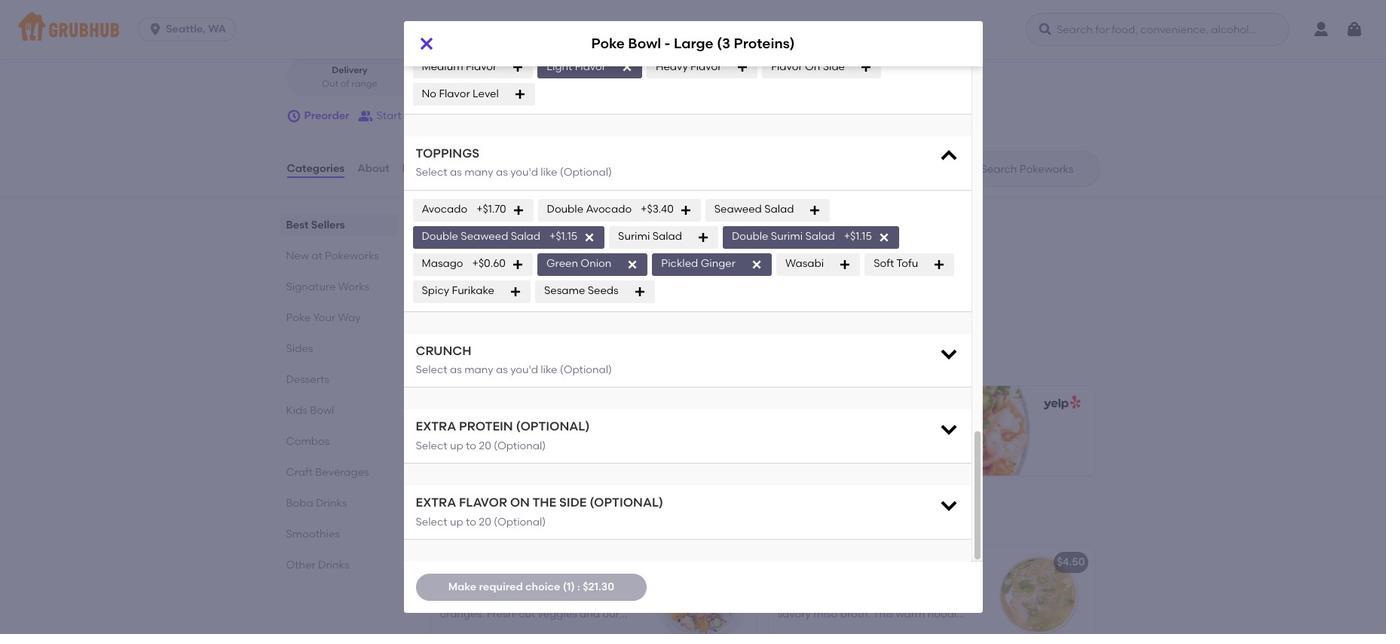 Task type: locate. For each thing, give the bounding box(es) containing it.
new at pokeworks up "signature works"
[[286, 250, 379, 262]]

2 select from the top
[[416, 166, 448, 179]]

sellers down categories button
[[311, 219, 345, 231]]

• right mi
[[471, 78, 475, 89]]

1 you'd from the top
[[510, 166, 538, 179]]

bellevue
[[325, 4, 368, 16]]

0 horizontal spatial double
[[422, 230, 458, 243]]

flavor right no
[[439, 87, 470, 100]]

bowl left regular
[[470, 427, 495, 439]]

1 vertical spatial of
[[570, 255, 581, 267]]

as right ordered
[[496, 363, 508, 376]]

mi
[[457, 78, 468, 89]]

order down no flavor level
[[437, 109, 465, 122]]

of down delivery
[[341, 78, 349, 89]]

1 horizontal spatial new at pokeworks
[[428, 511, 575, 529]]

surimi down +$3.40
[[618, 230, 650, 243]]

0 horizontal spatial surimi
[[618, 230, 650, 243]]

poke bowl - regular (2 proteins) $15.65
[[442, 427, 606, 457]]

1 extra from the top
[[416, 419, 456, 434]]

light
[[547, 60, 572, 73]]

0 vertical spatial many
[[464, 166, 494, 179]]

+
[[744, 556, 750, 569]]

5 select from the top
[[416, 515, 448, 528]]

poke up light flavor
[[591, 35, 625, 52]]

like inside the crunch select as many as you'd like (optional)
[[541, 363, 557, 376]]

$3 off offer valid on first orders of $15 or more.
[[443, 237, 599, 283]]

bowl up make required choice (1) : $21.30
[[508, 556, 533, 569]]

0 horizontal spatial yelp image
[[703, 396, 743, 410]]

$15.65 inside the poke bowl - regular (2 proteins) $15.65
[[442, 444, 474, 457]]

1 vertical spatial new
[[428, 511, 464, 529]]

poke inside the poke bowl - regular (2 proteins) $15.65
[[442, 427, 468, 439]]

many inside the crunch select as many as you'd like (optional)
[[464, 363, 494, 376]]

1 vertical spatial extra
[[416, 495, 456, 510]]

0 horizontal spatial order
[[437, 109, 465, 122]]

0 horizontal spatial pokeworks
[[325, 250, 379, 262]]

order
[[606, 27, 629, 38], [437, 109, 465, 122]]

seaweed up valid
[[461, 230, 508, 243]]

0 vertical spatial proteins)
[[734, 35, 795, 52]]

1 vertical spatial with
[[869, 623, 891, 634]]

flavor right light
[[575, 60, 606, 73]]

(optional) right "grubhub"
[[560, 363, 612, 376]]

1 vertical spatial way
[[338, 311, 361, 324]]

avocado up $3 at the left of the page
[[422, 203, 468, 216]]

ginger
[[701, 257, 736, 270]]

0 horizontal spatial proteins)
[[560, 427, 606, 439]]

svg image
[[1038, 22, 1053, 37], [512, 61, 524, 73], [621, 61, 633, 73], [737, 61, 749, 73], [860, 61, 872, 73], [512, 204, 524, 216], [584, 231, 596, 243], [697, 231, 709, 243], [512, 258, 524, 270], [627, 258, 639, 270], [751, 258, 763, 270], [839, 258, 851, 270], [933, 258, 946, 270], [938, 343, 959, 364], [938, 495, 959, 516]]

off
[[457, 237, 471, 250]]

poke left your
[[286, 311, 311, 324]]

select inside extra flavor on the side (optional) select up to 20 (optional)
[[416, 515, 448, 528]]

no
[[422, 87, 437, 100]]

smoothies
[[286, 528, 340, 541]]

beverages
[[315, 466, 369, 479]]

like up double avocado
[[541, 166, 557, 179]]

- up heavy
[[665, 35, 671, 52]]

1 vertical spatial to
[[466, 515, 476, 528]]

(optional) down on
[[494, 515, 546, 528]]

0 vertical spatial like
[[541, 166, 557, 179]]

soft
[[874, 257, 894, 270]]

222 bellevue way ne • (425) 214-1182
[[305, 4, 489, 16]]

sesame
[[544, 285, 585, 297]]

as up +$1.70
[[496, 166, 508, 179]]

up down flavor on the bottom of the page
[[450, 515, 463, 528]]

bowl right kids
[[310, 404, 334, 417]]

0 vertical spatial sellers
[[311, 219, 345, 231]]

orders
[[535, 255, 568, 267]]

seaweed up double surimi salad at the top right of page
[[714, 203, 762, 216]]

1 vertical spatial new at pokeworks
[[428, 511, 575, 529]]

1 +$1.15 from the left
[[550, 230, 578, 243]]

bowl
[[628, 35, 661, 52], [310, 404, 334, 417], [470, 427, 495, 439], [508, 556, 533, 569]]

ne
[[396, 4, 410, 16]]

offer
[[443, 255, 469, 267]]

1 vertical spatial order
[[437, 109, 465, 122]]

with down "this"
[[869, 623, 891, 634]]

many down toppings
[[464, 166, 494, 179]]

poke down most
[[442, 427, 468, 439]]

(optional) inside extra flavor on the side (optional) select up to 20 (optional)
[[590, 495, 663, 510]]

extra for extra flavor on the side (optional)
[[416, 495, 456, 510]]

0 horizontal spatial avocado
[[422, 203, 468, 216]]

1 vertical spatial you'd
[[510, 363, 538, 376]]

2 you'd from the top
[[510, 363, 538, 376]]

1 horizontal spatial best
[[428, 339, 463, 357]]

2 up from the top
[[450, 515, 463, 528]]

wasabi
[[785, 257, 824, 270]]

1 vertical spatial pokeworks
[[488, 511, 575, 529]]

1 vertical spatial drinks
[[318, 559, 349, 571]]

1 to from the top
[[466, 439, 476, 452]]

0 vertical spatial to
[[466, 439, 476, 452]]

1 avocado from the left
[[422, 203, 468, 216]]

food
[[403, 27, 423, 38]]

double up masago
[[422, 230, 458, 243]]

0 vertical spatial on
[[498, 255, 511, 267]]

1 horizontal spatial yelp image
[[1041, 396, 1081, 410]]

the
[[533, 495, 557, 510]]

select inside toppings select as many as you'd like (optional)
[[416, 166, 448, 179]]

2 to from the top
[[466, 515, 476, 528]]

with up savory
[[778, 592, 799, 605]]

to down flavor on the bottom of the page
[[466, 515, 476, 528]]

proteins) right (2
[[560, 427, 606, 439]]

2 horizontal spatial double
[[732, 230, 769, 243]]

-
[[665, 35, 671, 52], [498, 427, 502, 439]]

svg image inside main navigation navigation
[[1038, 22, 1053, 37]]

crunch
[[416, 343, 472, 358]]

best inside best sellers most ordered on grubhub
[[428, 339, 463, 357]]

(optional) for toppings
[[560, 166, 612, 179]]

1 vertical spatial many
[[464, 363, 494, 376]]

avocado left +$3.40
[[586, 203, 632, 216]]

on for off
[[498, 255, 511, 267]]

green
[[547, 257, 578, 270]]

search icon image
[[957, 160, 975, 178]]

20 inside extra flavor on the side (optional) select up to 20 (optional)
[[479, 515, 491, 528]]

0 vertical spatial way
[[371, 4, 393, 16]]

0 horizontal spatial seaweed
[[461, 230, 508, 243]]

see details button
[[443, 293, 500, 320]]

salad
[[765, 203, 794, 216], [511, 230, 541, 243], [653, 230, 682, 243], [805, 230, 835, 243]]

0 vertical spatial $15.65
[[442, 444, 474, 457]]

(optional) down "grubhub"
[[516, 419, 590, 434]]

bowl for poke bowl - regular (2 proteins) $15.65
[[470, 427, 495, 439]]

2 like from the top
[[541, 363, 557, 376]]

- left regular
[[498, 427, 502, 439]]

0 horizontal spatial with
[[778, 592, 799, 605]]

0 vertical spatial poke
[[591, 35, 625, 52]]

1 horizontal spatial new
[[428, 511, 464, 529]]

pokeworks
[[325, 250, 379, 262], [488, 511, 575, 529]]

0 horizontal spatial $15.65
[[442, 444, 474, 457]]

flavor up '10–20'
[[466, 60, 497, 73]]

ramen
[[846, 592, 880, 605]]

(425)
[[421, 4, 446, 16]]

2 vertical spatial poke
[[442, 427, 468, 439]]

0 vertical spatial at
[[312, 250, 322, 262]]

way for your
[[338, 311, 361, 324]]

signature
[[286, 280, 336, 293]]

- inside the poke bowl - regular (2 proteins) $15.65
[[498, 427, 502, 439]]

1 horizontal spatial sellers
[[467, 339, 519, 357]]

0 vertical spatial you'd
[[510, 166, 538, 179]]

0 vertical spatial new
[[286, 250, 309, 262]]

• right ne
[[414, 4, 418, 16]]

1 horizontal spatial poke
[[442, 427, 468, 439]]

0 vertical spatial 20
[[479, 439, 491, 452]]

1 vertical spatial sellers
[[467, 339, 519, 357]]

to inside extra protein (optional) select up to 20 (optional)
[[466, 439, 476, 452]]

medium flavor
[[422, 60, 497, 73]]

0 horizontal spatial poke
[[286, 311, 311, 324]]

1 horizontal spatial +$1.15
[[844, 230, 872, 243]]

of
[[341, 78, 349, 89], [570, 255, 581, 267]]

1 horizontal spatial seaweed
[[714, 203, 762, 216]]

many for crunch
[[464, 363, 494, 376]]

+$1.15 for double seaweed salad
[[550, 230, 578, 243]]

0 vertical spatial order
[[606, 27, 629, 38]]

like for crunch
[[541, 363, 557, 376]]

1 up from the top
[[450, 439, 463, 452]]

1 horizontal spatial -
[[665, 35, 671, 52]]

new up signature
[[286, 250, 309, 262]]

way right your
[[338, 311, 361, 324]]

new down flavor on the bottom of the page
[[428, 511, 464, 529]]

1 vertical spatial seaweed
[[461, 230, 508, 243]]

2 +$1.15 from the left
[[844, 230, 872, 243]]

(optional) inside toppings select as many as you'd like (optional)
[[560, 166, 612, 179]]

drinks down the craft beverages
[[316, 497, 347, 510]]

many right most
[[464, 363, 494, 376]]

choice
[[525, 580, 560, 593]]

categories
[[287, 162, 345, 175]]

surimi up wasabi
[[771, 230, 803, 243]]

2 extra from the top
[[416, 495, 456, 510]]

salad up wasabi
[[805, 230, 835, 243]]

surimi
[[618, 230, 650, 243], [771, 230, 803, 243]]

kids bowl
[[286, 404, 334, 417]]

of inside $3 off offer valid on first orders of $15 or more.
[[570, 255, 581, 267]]

flavor down large in the top of the page
[[691, 60, 722, 73]]

on left first
[[498, 255, 511, 267]]

flavor for light flavor
[[575, 60, 606, 73]]

way left ne
[[371, 4, 393, 16]]

reviews button
[[401, 142, 445, 196]]

1 horizontal spatial of
[[570, 255, 581, 267]]

yelp image
[[703, 396, 743, 410], [1041, 396, 1081, 410]]

extra inside extra flavor on the side (optional) select up to 20 (optional)
[[416, 495, 456, 510]]

1 horizontal spatial way
[[371, 4, 393, 16]]

our
[[948, 592, 965, 605]]

1 vertical spatial (optional)
[[590, 495, 663, 510]]

20 inside extra protein (optional) select up to 20 (optional)
[[479, 439, 491, 452]]

proteins) right (3
[[734, 35, 795, 52]]

bowl inside the poke bowl - regular (2 proteins) $15.65
[[470, 427, 495, 439]]

good food
[[376, 27, 423, 38]]

order right 'correct'
[[606, 27, 629, 38]]

at down flavor on the bottom of the page
[[468, 511, 485, 529]]

0 vertical spatial -
[[665, 35, 671, 52]]

pokeworks down on
[[488, 511, 575, 529]]

delicate
[[802, 592, 843, 605]]

about button
[[357, 142, 390, 196]]

select inside extra protein (optional) select up to 20 (optional)
[[416, 439, 448, 452]]

required
[[479, 580, 523, 593]]

(optional) right side
[[590, 495, 663, 510]]

of left "$15"
[[570, 255, 581, 267]]

preorder button
[[286, 103, 349, 130]]

up
[[450, 439, 463, 452], [450, 515, 463, 528]]

drinks right other
[[318, 559, 349, 571]]

flavor
[[466, 60, 497, 73], [575, 60, 606, 73], [691, 60, 722, 73], [771, 60, 803, 73], [439, 87, 470, 100]]

salad down +$3.40
[[653, 230, 682, 243]]

(optional) down regular
[[494, 439, 546, 452]]

toppings select as many as you'd like (optional)
[[416, 146, 612, 179]]

savory
[[778, 608, 811, 621]]

sellers inside best sellers most ordered on grubhub
[[467, 339, 519, 357]]

0 vertical spatial of
[[341, 78, 349, 89]]

+$1.15 right double surimi salad at the top right of page
[[844, 230, 872, 243]]

0 horizontal spatial best
[[286, 219, 309, 231]]

1 horizontal spatial double
[[547, 203, 584, 216]]

2 avocado from the left
[[586, 203, 632, 216]]

20 down protein on the left
[[479, 439, 491, 452]]

extra inside extra protein (optional) select up to 20 (optional)
[[416, 419, 456, 434]]

0 vertical spatial (optional)
[[516, 419, 590, 434]]

1 vertical spatial on
[[498, 360, 511, 372]]

extra for extra protein (optional)
[[416, 419, 456, 434]]

categories button
[[286, 142, 345, 196]]

20 down flavor on the bottom of the page
[[479, 515, 491, 528]]

1 vertical spatial proteins)
[[560, 427, 606, 439]]

(optional) inside the crunch select as many as you'd like (optional)
[[560, 363, 612, 376]]

tofu
[[897, 257, 918, 270]]

1 vertical spatial up
[[450, 515, 463, 528]]

signature works
[[286, 280, 369, 293]]

1 horizontal spatial surimi
[[771, 230, 803, 243]]

you'd inside toppings select as many as you'd like (optional)
[[510, 166, 538, 179]]

bowl up heavy
[[628, 35, 661, 52]]

option group
[[286, 58, 545, 97]]

0 vertical spatial seaweed
[[714, 203, 762, 216]]

$15.65 left chicken
[[712, 556, 744, 569]]

flavor on side
[[771, 60, 845, 73]]

1 vertical spatial •
[[471, 78, 475, 89]]

0 horizontal spatial way
[[338, 311, 361, 324]]

side
[[823, 60, 845, 73]]

make required choice (1) : $21.30
[[448, 580, 614, 593]]

1 vertical spatial best
[[428, 339, 463, 357]]

0 horizontal spatial •
[[414, 4, 418, 16]]

up down protein on the left
[[450, 439, 463, 452]]

most
[[428, 360, 452, 372]]

double avocado
[[547, 203, 632, 216]]

2 horizontal spatial poke
[[591, 35, 625, 52]]

0 vertical spatial with
[[778, 592, 799, 605]]

like up (2
[[541, 363, 557, 376]]

flavor for no flavor level
[[439, 87, 470, 100]]

see
[[443, 300, 462, 312]]

poke for poke bowl - large (3 proteins)
[[591, 35, 625, 52]]

onions.
[[925, 623, 962, 634]]

no flavor level
[[422, 87, 499, 100]]

chicken noodle soup
[[778, 556, 889, 569]]

proteins) inside the poke bowl - regular (2 proteins) $15.65
[[560, 427, 606, 439]]

0 horizontal spatial new
[[286, 250, 309, 262]]

0 horizontal spatial new at pokeworks
[[286, 250, 379, 262]]

1 many from the top
[[464, 166, 494, 179]]

you'd for toppings
[[510, 166, 538, 179]]

1 vertical spatial poke
[[286, 311, 311, 324]]

(optional) inside extra protein (optional) select up to 20 (optional)
[[494, 439, 546, 452]]

desserts
[[286, 373, 329, 386]]

about
[[357, 162, 389, 175]]

best up most
[[428, 339, 463, 357]]

flavor for heavy flavor
[[691, 60, 722, 73]]

on inside $3 off offer valid on first orders of $15 or more.
[[498, 255, 511, 267]]

you'd inside the crunch select as many as you'd like (optional)
[[510, 363, 538, 376]]

pickup 6.0 mi • 10–20 min
[[441, 65, 521, 89]]

on inside best sellers most ordered on grubhub
[[498, 360, 511, 372]]

2 surimi from the left
[[771, 230, 803, 243]]

protein
[[459, 419, 513, 434]]

0 horizontal spatial sellers
[[311, 219, 345, 231]]

0 vertical spatial •
[[414, 4, 418, 16]]

many inside toppings select as many as you'd like (optional)
[[464, 166, 494, 179]]

large
[[674, 35, 714, 52]]

up inside extra flavor on the side (optional) select up to 20 (optional)
[[450, 515, 463, 528]]

best down categories button
[[286, 219, 309, 231]]

•
[[414, 4, 418, 16], [471, 78, 475, 89]]

1 20 from the top
[[479, 439, 491, 452]]

sellers up ordered
[[467, 339, 519, 357]]

2 many from the top
[[464, 363, 494, 376]]

crunch select as many as you'd like (optional)
[[416, 343, 612, 376]]

soup
[[778, 623, 803, 634]]

222 bellevue way ne button
[[304, 2, 411, 19]]

1 horizontal spatial •
[[471, 78, 475, 89]]

start group order button
[[358, 103, 465, 130]]

0 horizontal spatial of
[[341, 78, 349, 89]]

like inside toppings select as many as you'd like (optional)
[[541, 166, 557, 179]]

0 vertical spatial best
[[286, 219, 309, 231]]

at down best sellers
[[312, 250, 322, 262]]

0 vertical spatial extra
[[416, 419, 456, 434]]

with
[[778, 592, 799, 605], [869, 623, 891, 634]]

0 vertical spatial new at pokeworks
[[286, 250, 379, 262]]

0 horizontal spatial -
[[498, 427, 502, 439]]

0 horizontal spatial +$1.15
[[550, 230, 578, 243]]

$15
[[583, 255, 599, 267]]

$15.65 down protein on the left
[[442, 444, 474, 457]]

(optional) up double avocado
[[560, 166, 612, 179]]

sides
[[286, 342, 313, 355]]

1 like from the top
[[541, 166, 557, 179]]

0 vertical spatial drinks
[[316, 497, 347, 510]]

4 select from the top
[[416, 439, 448, 452]]

main navigation navigation
[[0, 0, 1386, 59]]

1 vertical spatial at
[[468, 511, 485, 529]]

1 vertical spatial -
[[498, 427, 502, 439]]

extra left flavor on the bottom of the page
[[416, 495, 456, 510]]

1 vertical spatial 20
[[479, 515, 491, 528]]

1 horizontal spatial proteins)
[[734, 35, 795, 52]]

+$1.15 up the orders
[[550, 230, 578, 243]]

avocado
[[422, 203, 468, 216], [586, 203, 632, 216]]

1 vertical spatial like
[[541, 363, 557, 376]]

svg image
[[1346, 20, 1364, 38], [148, 22, 163, 37], [417, 35, 435, 53], [514, 88, 526, 100], [286, 109, 301, 124], [938, 145, 959, 166], [680, 204, 692, 216], [809, 204, 821, 216], [878, 231, 890, 243], [510, 285, 522, 297], [634, 285, 646, 297], [938, 419, 959, 440]]

1 horizontal spatial avocado
[[586, 203, 632, 216]]

double down seaweed salad
[[732, 230, 769, 243]]

on right ordered
[[498, 360, 511, 372]]

double for double surimi salad
[[732, 230, 769, 243]]

3 select from the top
[[416, 363, 448, 376]]

range
[[351, 78, 378, 89]]

0 vertical spatial up
[[450, 439, 463, 452]]

- for large
[[665, 35, 671, 52]]

Search Pokeworks search field
[[980, 162, 1095, 176]]

select
[[416, 23, 448, 36], [416, 166, 448, 179], [416, 363, 448, 376], [416, 439, 448, 452], [416, 515, 448, 528]]

pokeworks up works at the top left of page
[[325, 250, 379, 262]]

extra protein (optional) select up to 20 (optional)
[[416, 419, 590, 452]]

double up the orders
[[547, 203, 584, 216]]

2 20 from the top
[[479, 515, 491, 528]]

proteins) for poke bowl - regular (2 proteins) $15.65
[[560, 427, 606, 439]]

new at pokeworks down flavor on the bottom of the page
[[428, 511, 575, 529]]

to down protein on the left
[[466, 439, 476, 452]]

1 horizontal spatial $15.65
[[712, 556, 744, 569]]

extra left protein on the left
[[416, 419, 456, 434]]

savory chicken breast combined with delicate ramen noodles and our savory miso broth. this warm noodle soup is garnished with green onions.
[[778, 577, 965, 634]]



Task type: vqa. For each thing, say whether or not it's contained in the screenshot.
CRUNCH Select as many as you'd like (Optional)
yes



Task type: describe. For each thing, give the bounding box(es) containing it.
way for bellevue
[[371, 4, 393, 16]]

boba drinks
[[286, 497, 347, 510]]

min
[[504, 78, 521, 89]]

chicken
[[778, 556, 820, 569]]

spicy
[[422, 285, 449, 297]]

(optional) inside extra protein (optional) select up to 20 (optional)
[[516, 419, 590, 434]]

$21.30
[[583, 580, 614, 593]]

craft
[[286, 466, 313, 479]]

salad up first
[[511, 230, 541, 243]]

bowl for poke bowl - large (3 proteins)
[[628, 35, 661, 52]]

valid
[[471, 255, 496, 267]]

best for best sellers
[[286, 219, 309, 231]]

$4.50
[[1057, 556, 1085, 569]]

+$0.60
[[472, 257, 506, 270]]

grubhub
[[514, 360, 560, 372]]

spicy furikake
[[422, 285, 495, 297]]

noodles
[[882, 592, 923, 605]]

and
[[925, 592, 945, 605]]

drinks for other drinks
[[318, 559, 349, 571]]

you'd for crunch
[[510, 363, 538, 376]]

• inside pickup 6.0 mi • 10–20 min
[[471, 78, 475, 89]]

flavor for medium flavor
[[466, 60, 497, 73]]

to inside extra flavor on the side (optional) select up to 20 (optional)
[[466, 515, 476, 528]]

surimi salad
[[618, 230, 682, 243]]

214-
[[449, 4, 469, 16]]

(1)
[[563, 580, 575, 593]]

like for toppings
[[541, 166, 557, 179]]

sellers for best sellers most ordered on grubhub
[[467, 339, 519, 357]]

correct order
[[570, 27, 629, 38]]

of inside delivery out of range
[[341, 78, 349, 89]]

your
[[313, 311, 336, 324]]

proteins) for poke bowl - large (3 proteins)
[[734, 35, 795, 52]]

0 horizontal spatial at
[[312, 250, 322, 262]]

up inside extra protein (optional) select up to 20 (optional)
[[450, 439, 463, 452]]

or
[[443, 270, 453, 283]]

start group order
[[377, 109, 465, 122]]

svg image inside preorder 'button'
[[286, 109, 301, 124]]

reviews
[[402, 162, 444, 175]]

1 surimi from the left
[[618, 230, 650, 243]]

promo image
[[624, 248, 679, 303]]

as down toppings
[[450, 166, 462, 179]]

chicken noodle soup image
[[981, 546, 1094, 634]]

(2
[[548, 427, 558, 439]]

boba
[[286, 497, 313, 510]]

double for double seaweed salad
[[422, 230, 458, 243]]

(optional) for crunch
[[560, 363, 612, 376]]

poke for poke your way
[[286, 311, 311, 324]]

works
[[338, 280, 369, 293]]

savory
[[778, 577, 812, 590]]

$15.65 +
[[712, 556, 750, 569]]

out
[[322, 78, 338, 89]]

0 vertical spatial pokeworks
[[325, 250, 379, 262]]

kids
[[286, 404, 308, 417]]

extra flavor on the side (optional) select up to 20 (optional)
[[416, 495, 663, 528]]

chicken
[[815, 577, 855, 590]]

sesame seeds
[[544, 285, 619, 297]]

- for regular
[[498, 427, 502, 439]]

poke bowl - large (3 proteins)
[[591, 35, 795, 52]]

luxe
[[440, 556, 464, 569]]

:
[[578, 580, 580, 593]]

see details
[[443, 300, 500, 312]]

lobster
[[466, 556, 506, 569]]

2 yelp image from the left
[[1041, 396, 1081, 410]]

green onion
[[547, 257, 612, 270]]

many for toppings
[[464, 166, 494, 179]]

broth.
[[840, 608, 871, 621]]

+$1.15 for double surimi salad
[[844, 230, 872, 243]]

breast
[[857, 577, 890, 590]]

light flavor
[[547, 60, 606, 73]]

best sellers
[[286, 219, 345, 231]]

salad up double surimi salad at the top right of page
[[765, 203, 794, 216]]

details
[[464, 300, 500, 312]]

wa
[[208, 23, 226, 35]]

+$1.70
[[477, 203, 506, 216]]

warm
[[896, 608, 925, 621]]

on
[[510, 495, 530, 510]]

luxe lobster bowl image
[[643, 546, 757, 634]]

1 horizontal spatial with
[[869, 623, 891, 634]]

double surimi salad
[[732, 230, 835, 243]]

seeds
[[588, 285, 619, 297]]

drinks for boba drinks
[[316, 497, 347, 510]]

flavor left on
[[771, 60, 803, 73]]

1182
[[469, 4, 489, 16]]

soup
[[863, 556, 889, 569]]

soft tofu
[[874, 257, 918, 270]]

(optional) for extra
[[494, 439, 546, 452]]

regular
[[505, 427, 545, 439]]

sellers for best sellers
[[311, 219, 345, 231]]

combos
[[286, 435, 330, 448]]

poke your way
[[286, 311, 361, 324]]

pickup
[[466, 65, 496, 76]]

option group containing delivery out of range
[[286, 58, 545, 97]]

1 horizontal spatial pokeworks
[[488, 511, 575, 529]]

10–20
[[478, 78, 502, 89]]

bowl for kids bowl
[[310, 404, 334, 417]]

1 horizontal spatial order
[[606, 27, 629, 38]]

1 yelp image from the left
[[703, 396, 743, 410]]

this
[[873, 608, 893, 621]]

best sellers most ordered on grubhub
[[428, 339, 560, 372]]

1 select from the top
[[416, 23, 448, 36]]

svg image inside seattle, wa button
[[148, 22, 163, 37]]

(optional) inside extra flavor on the side (optional) select up to 20 (optional)
[[494, 515, 546, 528]]

select inside the crunch select as many as you'd like (optional)
[[416, 363, 448, 376]]

side
[[559, 495, 587, 510]]

on
[[805, 60, 820, 73]]

double for double avocado
[[547, 203, 584, 216]]

on for sellers
[[498, 360, 511, 372]]

1 horizontal spatial at
[[468, 511, 485, 529]]

heavy
[[656, 60, 688, 73]]

order inside button
[[437, 109, 465, 122]]

1 vertical spatial $15.65
[[712, 556, 744, 569]]

group
[[404, 109, 435, 122]]

garnished
[[815, 623, 867, 634]]

other
[[286, 559, 316, 571]]

best for best sellers most ordered on grubhub
[[428, 339, 463, 357]]

as down crunch
[[450, 363, 462, 376]]

select one
[[416, 23, 469, 36]]

people icon image
[[358, 109, 374, 124]]



